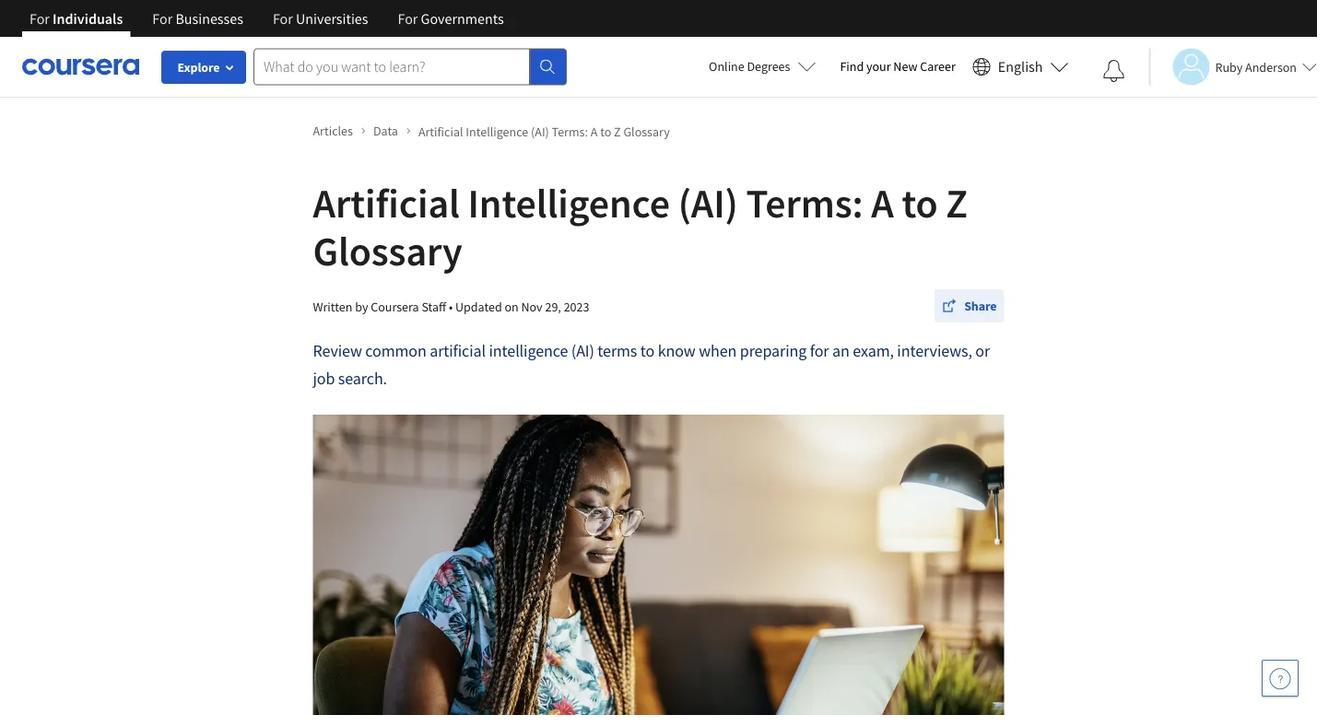 Task type: describe. For each thing, give the bounding box(es) containing it.
1 vertical spatial a
[[872, 177, 894, 228]]

review common artificial intelligence (ai) terms to know when preparing for an exam, interviews, or job search.
[[313, 341, 991, 389]]

intelligence inside breadcrumbs navigation
[[466, 123, 529, 140]]

anderson
[[1246, 59, 1298, 75]]

terms: inside breadcrumbs navigation
[[552, 123, 588, 140]]

online degrees button
[[695, 46, 831, 87]]

individuals
[[53, 9, 123, 28]]

show notifications image
[[1104, 60, 1126, 82]]

review
[[313, 341, 362, 362]]

common
[[365, 341, 427, 362]]

banner navigation
[[15, 0, 519, 37]]

written by coursera staff • updated on nov 29, 2023
[[313, 298, 590, 315]]

or
[[976, 341, 991, 362]]

z inside breadcrumbs navigation
[[614, 123, 621, 140]]

search.
[[338, 368, 387, 389]]

glossary inside breadcrumbs navigation
[[624, 123, 670, 140]]

for for individuals
[[30, 9, 50, 28]]

exam,
[[853, 341, 894, 362]]

for individuals
[[30, 9, 123, 28]]

ruby anderson button
[[1150, 48, 1318, 85]]

2 horizontal spatial (ai)
[[678, 177, 739, 228]]

when
[[699, 341, 737, 362]]

artificial intelligence (ai) terms: a to z glossary inside breadcrumbs navigation
[[419, 123, 670, 140]]

1 vertical spatial glossary
[[313, 225, 463, 276]]

for for governments
[[398, 9, 418, 28]]

What do you want to learn? text field
[[254, 48, 530, 85]]

to inside review common artificial intelligence (ai) terms to know when preparing for an exam, interviews, or job search.
[[641, 341, 655, 362]]

staff
[[422, 298, 447, 315]]

coursera
[[371, 298, 419, 315]]

(ai) inside review common artificial intelligence (ai) terms to know when preparing for an exam, interviews, or job search.
[[572, 341, 595, 362]]

intelligence
[[489, 341, 568, 362]]

share
[[965, 298, 997, 315]]

universities
[[296, 9, 368, 28]]

online
[[709, 58, 745, 75]]

coursera image
[[22, 52, 139, 81]]

for
[[810, 341, 830, 362]]

[featured image] a person with glasses uses an ai chatbot on their laptop while working from their home office. image
[[313, 415, 1005, 716]]

online degrees
[[709, 58, 791, 75]]

english
[[999, 58, 1044, 76]]

intelligence inside artificial intelligence (ai) terms: a to z glossary
[[468, 177, 670, 228]]

ruby anderson
[[1216, 59, 1298, 75]]

job
[[313, 368, 335, 389]]

for governments
[[398, 9, 504, 28]]

businesses
[[176, 9, 243, 28]]

artificial inside breadcrumbs navigation
[[419, 123, 463, 140]]

breadcrumbs navigation
[[309, 117, 1009, 145]]



Task type: vqa. For each thing, say whether or not it's contained in the screenshot.
the Get started
no



Task type: locate. For each thing, give the bounding box(es) containing it.
artificial
[[430, 341, 486, 362]]

0 horizontal spatial glossary
[[313, 225, 463, 276]]

terms:
[[552, 123, 588, 140], [747, 177, 864, 228]]

1 vertical spatial z
[[947, 177, 968, 228]]

share button
[[935, 290, 1005, 323], [935, 290, 1005, 323]]

1 vertical spatial intelligence
[[468, 177, 670, 228]]

articles link
[[313, 122, 366, 141]]

a inside navigation
[[591, 123, 598, 140]]

•
[[449, 298, 453, 315]]

1 horizontal spatial terms:
[[747, 177, 864, 228]]

0 vertical spatial to
[[601, 123, 612, 140]]

for up what do you want to learn? 'text box'
[[398, 9, 418, 28]]

for
[[30, 9, 50, 28], [152, 9, 173, 28], [273, 9, 293, 28], [398, 9, 418, 28]]

find
[[841, 58, 864, 75]]

governments
[[421, 9, 504, 28]]

1 horizontal spatial glossary
[[624, 123, 670, 140]]

updated
[[456, 298, 502, 315]]

0 vertical spatial artificial
[[419, 123, 463, 140]]

help center image
[[1270, 668, 1292, 690]]

0 vertical spatial terms:
[[552, 123, 588, 140]]

0 horizontal spatial a
[[591, 123, 598, 140]]

1 vertical spatial (ai)
[[678, 177, 739, 228]]

1 vertical spatial artificial intelligence (ai) terms: a to z glossary
[[313, 177, 968, 276]]

0 vertical spatial intelligence
[[466, 123, 529, 140]]

for universities
[[273, 9, 368, 28]]

data link
[[373, 122, 411, 141]]

0 vertical spatial glossary
[[624, 123, 670, 140]]

by
[[355, 298, 368, 315]]

0 horizontal spatial (ai)
[[531, 123, 550, 140]]

2023
[[564, 298, 590, 315]]

artificial
[[419, 123, 463, 140], [313, 177, 460, 228]]

artificial intelligence (ai) terms: a to z glossary
[[419, 123, 670, 140], [313, 177, 968, 276]]

interviews,
[[898, 341, 973, 362]]

for left "individuals"
[[30, 9, 50, 28]]

written
[[313, 298, 353, 315]]

a
[[591, 123, 598, 140], [872, 177, 894, 228]]

1 horizontal spatial z
[[947, 177, 968, 228]]

3 for from the left
[[273, 9, 293, 28]]

1 horizontal spatial (ai)
[[572, 341, 595, 362]]

an
[[833, 341, 850, 362]]

preparing
[[740, 341, 807, 362]]

0 vertical spatial z
[[614, 123, 621, 140]]

career
[[921, 58, 956, 75]]

1 horizontal spatial a
[[872, 177, 894, 228]]

(ai)
[[531, 123, 550, 140], [678, 177, 739, 228], [572, 341, 595, 362]]

29,
[[545, 298, 562, 315]]

0 horizontal spatial to
[[601, 123, 612, 140]]

for for universities
[[273, 9, 293, 28]]

to
[[601, 123, 612, 140], [902, 177, 939, 228], [641, 341, 655, 362]]

nov
[[522, 298, 543, 315]]

articles
[[313, 123, 353, 139]]

english button
[[965, 37, 1077, 97]]

explore button
[[161, 51, 246, 84]]

your
[[867, 58, 891, 75]]

(ai) inside breadcrumbs navigation
[[531, 123, 550, 140]]

2 for from the left
[[152, 9, 173, 28]]

degrees
[[748, 58, 791, 75]]

for businesses
[[152, 9, 243, 28]]

4 for from the left
[[398, 9, 418, 28]]

find your new career
[[841, 58, 956, 75]]

artificial down the data link
[[313, 177, 460, 228]]

glossary
[[624, 123, 670, 140], [313, 225, 463, 276]]

for left "businesses" at top
[[152, 9, 173, 28]]

find your new career link
[[831, 55, 965, 78]]

0 horizontal spatial terms:
[[552, 123, 588, 140]]

0 horizontal spatial z
[[614, 123, 621, 140]]

0 vertical spatial artificial intelligence (ai) terms: a to z glossary
[[419, 123, 670, 140]]

1 horizontal spatial to
[[641, 341, 655, 362]]

1 for from the left
[[30, 9, 50, 28]]

terms
[[598, 341, 638, 362]]

new
[[894, 58, 918, 75]]

z
[[614, 123, 621, 140], [947, 177, 968, 228]]

1 vertical spatial to
[[902, 177, 939, 228]]

0 vertical spatial a
[[591, 123, 598, 140]]

1 vertical spatial artificial
[[313, 177, 460, 228]]

2 vertical spatial to
[[641, 341, 655, 362]]

1 vertical spatial terms:
[[747, 177, 864, 228]]

know
[[658, 341, 696, 362]]

intelligence
[[466, 123, 529, 140], [468, 177, 670, 228]]

0 vertical spatial (ai)
[[531, 123, 550, 140]]

ruby
[[1216, 59, 1244, 75]]

for left universities
[[273, 9, 293, 28]]

on
[[505, 298, 519, 315]]

data
[[373, 123, 398, 139]]

artificial right the data link
[[419, 123, 463, 140]]

explore
[[178, 59, 220, 76]]

2 horizontal spatial to
[[902, 177, 939, 228]]

to inside breadcrumbs navigation
[[601, 123, 612, 140]]

None search field
[[254, 48, 567, 85]]

for for businesses
[[152, 9, 173, 28]]

2 vertical spatial (ai)
[[572, 341, 595, 362]]



